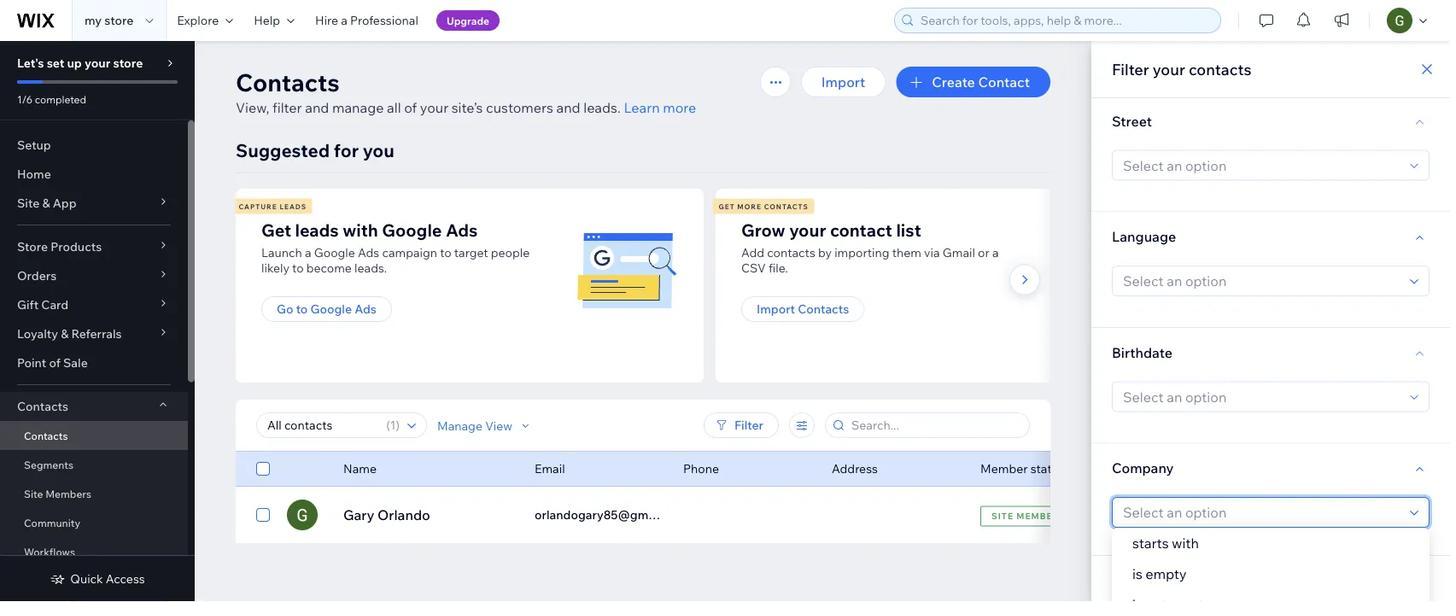 Task type: vqa. For each thing, say whether or not it's contained in the screenshot.
the bottommost with
yes



Task type: describe. For each thing, give the bounding box(es) containing it.
1 vertical spatial ads
[[358, 245, 380, 260]]

app
[[53, 196, 77, 211]]

list containing get leads with google ads
[[233, 189, 1191, 383]]

workflows
[[24, 546, 75, 558]]

importing
[[835, 245, 890, 260]]

customers
[[486, 99, 554, 116]]

point of sale
[[17, 355, 88, 370]]

quick access button
[[50, 572, 145, 587]]

loyalty & referrals
[[17, 326, 122, 341]]

contacts inside import contacts button
[[798, 302, 850, 317]]

site members
[[24, 488, 91, 500]]

member status
[[981, 461, 1065, 476]]

store products button
[[0, 232, 188, 261]]

go to google ads
[[277, 302, 377, 317]]

a inside "get leads with google ads launch a google ads campaign to target people likely to become leads."
[[305, 245, 312, 260]]

phone
[[684, 461, 720, 476]]

go
[[277, 302, 294, 317]]

leads. inside "get leads with google ads launch a google ads campaign to target people likely to become leads."
[[355, 261, 387, 276]]

0 vertical spatial ads
[[446, 219, 478, 241]]

hire a professional link
[[305, 0, 429, 41]]

no filters applied
[[1113, 572, 1212, 587]]

of inside sidebar element
[[49, 355, 61, 370]]

or
[[979, 245, 990, 260]]

learn more button
[[624, 97, 697, 118]]

let's
[[17, 56, 44, 70]]

no
[[1113, 572, 1129, 587]]

contacts inside contacts view, filter and manage all of your site's customers and leads. learn more
[[236, 67, 340, 97]]

list
[[897, 219, 922, 241]]

contacts inside contacts dropdown button
[[17, 399, 68, 414]]

to inside go to google ads button
[[296, 302, 308, 317]]

ads inside go to google ads button
[[355, 302, 377, 317]]

language
[[1113, 228, 1177, 245]]

access
[[106, 572, 145, 587]]

filters
[[1132, 572, 1166, 587]]

explore
[[177, 13, 219, 28]]

google inside button
[[311, 302, 352, 317]]

view,
[[236, 99, 270, 116]]

capture leads
[[239, 202, 307, 211]]

manage
[[438, 418, 483, 433]]

file.
[[769, 261, 789, 276]]

( 1 )
[[386, 418, 400, 433]]

create contact button
[[897, 67, 1051, 97]]

loyalty
[[17, 326, 58, 341]]

1/6
[[17, 93, 33, 106]]

let's set up your store
[[17, 56, 143, 70]]

people
[[491, 245, 530, 260]]

filter
[[273, 99, 302, 116]]

select an option field for company
[[1119, 498, 1406, 527]]

leads. inside contacts view, filter and manage all of your site's customers and leads. learn more
[[584, 99, 621, 116]]

help button
[[244, 0, 305, 41]]

)
[[396, 418, 400, 433]]

orders
[[17, 268, 57, 283]]

grow your contact list add contacts by importing them via gmail or a csv file.
[[742, 219, 999, 276]]

is empty
[[1133, 566, 1187, 583]]

filter for filter your contacts
[[1113, 59, 1150, 79]]

1 and from the left
[[305, 99, 329, 116]]

quick access
[[70, 572, 145, 587]]

contacts view, filter and manage all of your site's customers and leads. learn more
[[236, 67, 697, 116]]

orlandogary85@gmail.com
[[535, 508, 689, 523]]

list box containing starts with
[[1113, 528, 1430, 602]]

gift card
[[17, 297, 69, 312]]

suggested for you
[[236, 139, 395, 162]]

manage view
[[438, 418, 513, 433]]

manage
[[332, 99, 384, 116]]

likely
[[261, 261, 290, 276]]

select an option field for street
[[1119, 151, 1406, 180]]

sale
[[63, 355, 88, 370]]

gary orlando
[[344, 507, 430, 524]]

your inside grow your contact list add contacts by importing them via gmail or a csv file.
[[790, 219, 827, 241]]

segments link
[[0, 450, 188, 479]]

home
[[17, 167, 51, 182]]

site members link
[[0, 479, 188, 508]]

1 horizontal spatial a
[[341, 13, 348, 28]]

gary orlando image
[[287, 500, 318, 531]]

segments
[[24, 458, 74, 471]]

quick
[[70, 572, 103, 587]]

contacts link
[[0, 421, 188, 450]]

card
[[41, 297, 69, 312]]

store inside sidebar element
[[113, 56, 143, 70]]

get more contacts
[[719, 202, 809, 211]]

target
[[454, 245, 488, 260]]

point
[[17, 355, 46, 370]]

a inside grow your contact list add contacts by importing them via gmail or a csv file.
[[993, 245, 999, 260]]

site & app
[[17, 196, 77, 211]]

learn
[[624, 99, 660, 116]]

contacts inside 'contacts' link
[[24, 429, 68, 442]]

members
[[45, 488, 91, 500]]

orlando
[[378, 507, 430, 524]]

orders button
[[0, 261, 188, 291]]

& for site
[[42, 196, 50, 211]]

store
[[17, 239, 48, 254]]

leads
[[295, 219, 339, 241]]

point of sale link
[[0, 349, 188, 378]]

import for import
[[822, 73, 866, 91]]

your inside sidebar element
[[85, 56, 110, 70]]

go to google ads button
[[261, 297, 392, 322]]

suggested
[[236, 139, 330, 162]]

contacts inside grow your contact list add contacts by importing them via gmail or a csv file.
[[768, 245, 816, 260]]

referrals
[[71, 326, 122, 341]]



Task type: locate. For each thing, give the bounding box(es) containing it.
google up become in the top left of the page
[[314, 245, 355, 260]]

1 vertical spatial with
[[1173, 535, 1200, 552]]

hire a professional
[[315, 13, 419, 28]]

site for site & app
[[17, 196, 40, 211]]

select an option field for language
[[1119, 267, 1406, 296]]

&
[[42, 196, 50, 211], [61, 326, 69, 341]]

1 vertical spatial filter
[[735, 418, 764, 433]]

Search... field
[[847, 414, 1025, 438]]

completed
[[35, 93, 86, 106]]

is
[[1133, 566, 1143, 583]]

by
[[819, 245, 832, 260]]

contacts
[[764, 202, 809, 211]]

Unsaved view field
[[262, 414, 381, 438]]

0 horizontal spatial filter
[[735, 418, 764, 433]]

1/6 completed
[[17, 93, 86, 106]]

1 horizontal spatial contacts
[[1189, 59, 1252, 79]]

starts with
[[1133, 535, 1200, 552]]

Search for tools, apps, help & more... field
[[916, 9, 1216, 32]]

with inside "get leads with google ads launch a google ads campaign to target people likely to become leads."
[[343, 219, 378, 241]]

0 horizontal spatial a
[[305, 245, 312, 260]]

get
[[719, 202, 735, 211]]

community
[[24, 517, 80, 529]]

0 horizontal spatial leads.
[[355, 261, 387, 276]]

manage view button
[[438, 418, 533, 433]]

1 horizontal spatial leads.
[[584, 99, 621, 116]]

2 vertical spatial site
[[992, 511, 1014, 522]]

contacts down point of sale
[[17, 399, 68, 414]]

filter inside button
[[735, 418, 764, 433]]

1 vertical spatial leads.
[[355, 261, 387, 276]]

ads up target
[[446, 219, 478, 241]]

and right customers at the left of the page
[[557, 99, 581, 116]]

workflows link
[[0, 537, 188, 567]]

gary
[[344, 507, 375, 524]]

your
[[85, 56, 110, 70], [1153, 59, 1186, 79], [420, 99, 449, 116], [790, 219, 827, 241]]

filter button
[[704, 413, 779, 438]]

contacts down 'by' on the top right
[[798, 302, 850, 317]]

site for site members
[[24, 488, 43, 500]]

them
[[893, 245, 922, 260]]

contacts button
[[0, 392, 188, 421]]

leads
[[280, 202, 307, 211]]

0 vertical spatial &
[[42, 196, 50, 211]]

1 horizontal spatial with
[[1173, 535, 1200, 552]]

ads
[[446, 219, 478, 241], [358, 245, 380, 260], [355, 302, 377, 317]]

0 vertical spatial filter
[[1113, 59, 1150, 79]]

Select an option field
[[1119, 151, 1406, 180], [1119, 267, 1406, 296], [1119, 382, 1406, 411], [1119, 498, 1406, 527]]

with inside list box
[[1173, 535, 1200, 552]]

0 vertical spatial contacts
[[1189, 59, 1252, 79]]

google down become in the top left of the page
[[311, 302, 352, 317]]

with right leads
[[343, 219, 378, 241]]

hire
[[315, 13, 339, 28]]

0 horizontal spatial import
[[757, 302, 796, 317]]

loyalty & referrals button
[[0, 320, 188, 349]]

leads. right become in the top left of the page
[[355, 261, 387, 276]]

2 vertical spatial google
[[311, 302, 352, 317]]

store products
[[17, 239, 102, 254]]

create
[[933, 73, 976, 91]]

0 vertical spatial store
[[104, 13, 134, 28]]

1 horizontal spatial of
[[404, 99, 417, 116]]

capture
[[239, 202, 277, 211]]

3 select an option field from the top
[[1119, 382, 1406, 411]]

ads down "get leads with google ads launch a google ads campaign to target people likely to become leads."
[[355, 302, 377, 317]]

you
[[363, 139, 395, 162]]

filter your contacts
[[1113, 59, 1252, 79]]

filter for filter
[[735, 418, 764, 433]]

site inside site members link
[[24, 488, 43, 500]]

leads. left learn at the left
[[584, 99, 621, 116]]

2 and from the left
[[557, 99, 581, 116]]

grow
[[742, 219, 786, 241]]

ads left campaign
[[358, 245, 380, 260]]

empty
[[1146, 566, 1187, 583]]

import button
[[801, 67, 886, 97]]

2 select an option field from the top
[[1119, 267, 1406, 296]]

site & app button
[[0, 189, 188, 218]]

contacts up segments
[[24, 429, 68, 442]]

0 vertical spatial google
[[382, 219, 442, 241]]

of left sale
[[49, 355, 61, 370]]

0 horizontal spatial and
[[305, 99, 329, 116]]

more
[[663, 99, 697, 116]]

1 vertical spatial member
[[1017, 511, 1060, 522]]

1 vertical spatial import
[[757, 302, 796, 317]]

with right starts
[[1173, 535, 1200, 552]]

site down home
[[17, 196, 40, 211]]

address
[[832, 461, 878, 476]]

my store
[[85, 13, 134, 28]]

contact
[[979, 73, 1031, 91]]

0 horizontal spatial of
[[49, 355, 61, 370]]

0 vertical spatial import
[[822, 73, 866, 91]]

site member
[[992, 511, 1060, 522]]

1 horizontal spatial import
[[822, 73, 866, 91]]

& left app at the top left
[[42, 196, 50, 211]]

a right the hire
[[341, 13, 348, 28]]

0 vertical spatial member
[[981, 461, 1028, 476]]

upgrade
[[447, 14, 490, 27]]

get leads with google ads launch a google ads campaign to target people likely to become leads.
[[261, 219, 530, 276]]

4 select an option field from the top
[[1119, 498, 1406, 527]]

and right filter
[[305, 99, 329, 116]]

contact
[[831, 219, 893, 241]]

to right go
[[296, 302, 308, 317]]

1 vertical spatial store
[[113, 56, 143, 70]]

member
[[981, 461, 1028, 476], [1017, 511, 1060, 522]]

1 vertical spatial &
[[61, 326, 69, 341]]

starts
[[1133, 535, 1169, 552]]

(
[[386, 418, 390, 433]]

1 vertical spatial of
[[49, 355, 61, 370]]

& for loyalty
[[61, 326, 69, 341]]

1 horizontal spatial &
[[61, 326, 69, 341]]

site down segments
[[24, 488, 43, 500]]

view
[[485, 418, 513, 433]]

1 horizontal spatial and
[[557, 99, 581, 116]]

import contacts button
[[742, 297, 865, 322]]

get
[[261, 219, 291, 241]]

0 vertical spatial to
[[440, 245, 452, 260]]

& right the loyalty
[[61, 326, 69, 341]]

google up campaign
[[382, 219, 442, 241]]

your inside contacts view, filter and manage all of your site's customers and leads. learn more
[[420, 99, 449, 116]]

store down my store
[[113, 56, 143, 70]]

with
[[343, 219, 378, 241], [1173, 535, 1200, 552]]

to
[[440, 245, 452, 260], [292, 261, 304, 276], [296, 302, 308, 317]]

2 vertical spatial ads
[[355, 302, 377, 317]]

1 vertical spatial to
[[292, 261, 304, 276]]

sidebar element
[[0, 41, 195, 602]]

to down "launch"
[[292, 261, 304, 276]]

import
[[822, 73, 866, 91], [757, 302, 796, 317]]

setup
[[17, 138, 51, 153]]

applied
[[1168, 572, 1212, 587]]

0 vertical spatial with
[[343, 219, 378, 241]]

site for site member
[[992, 511, 1014, 522]]

list
[[233, 189, 1191, 383]]

name
[[344, 461, 377, 476]]

0 vertical spatial of
[[404, 99, 417, 116]]

a down leads
[[305, 245, 312, 260]]

setup link
[[0, 131, 188, 160]]

of right all
[[404, 99, 417, 116]]

campaign
[[382, 245, 438, 260]]

gmail
[[943, 245, 976, 260]]

1 select an option field from the top
[[1119, 151, 1406, 180]]

a right or
[[993, 245, 999, 260]]

member down status
[[1017, 511, 1060, 522]]

products
[[51, 239, 102, 254]]

1 vertical spatial contacts
[[768, 245, 816, 260]]

2 horizontal spatial a
[[993, 245, 999, 260]]

select an option field for birthdate
[[1119, 382, 1406, 411]]

site down "member status"
[[992, 511, 1014, 522]]

add
[[742, 245, 765, 260]]

store right my
[[104, 13, 134, 28]]

contacts up filter
[[236, 67, 340, 97]]

0 horizontal spatial contacts
[[768, 245, 816, 260]]

professional
[[350, 13, 419, 28]]

and
[[305, 99, 329, 116], [557, 99, 581, 116]]

a
[[341, 13, 348, 28], [305, 245, 312, 260], [993, 245, 999, 260]]

member left status
[[981, 461, 1028, 476]]

create contact
[[933, 73, 1031, 91]]

list box
[[1113, 528, 1430, 602]]

to left target
[[440, 245, 452, 260]]

1 vertical spatial site
[[24, 488, 43, 500]]

1 vertical spatial google
[[314, 245, 355, 260]]

0 vertical spatial leads.
[[584, 99, 621, 116]]

import for import contacts
[[757, 302, 796, 317]]

0 horizontal spatial with
[[343, 219, 378, 241]]

site
[[17, 196, 40, 211], [24, 488, 43, 500], [992, 511, 1014, 522]]

gift card button
[[0, 291, 188, 320]]

2 vertical spatial to
[[296, 302, 308, 317]]

None checkbox
[[256, 459, 270, 479], [256, 505, 270, 526], [256, 459, 270, 479], [256, 505, 270, 526]]

site's
[[452, 99, 483, 116]]

of
[[404, 99, 417, 116], [49, 355, 61, 370]]

0 horizontal spatial &
[[42, 196, 50, 211]]

birthdate
[[1113, 344, 1173, 361]]

0 vertical spatial site
[[17, 196, 40, 211]]

1
[[390, 418, 396, 433]]

csv
[[742, 261, 766, 276]]

contacts
[[236, 67, 340, 97], [798, 302, 850, 317], [17, 399, 68, 414], [24, 429, 68, 442]]

site inside site & app popup button
[[17, 196, 40, 211]]

all
[[387, 99, 401, 116]]

of inside contacts view, filter and manage all of your site's customers and leads. learn more
[[404, 99, 417, 116]]

1 horizontal spatial filter
[[1113, 59, 1150, 79]]

status
[[1031, 461, 1065, 476]]



